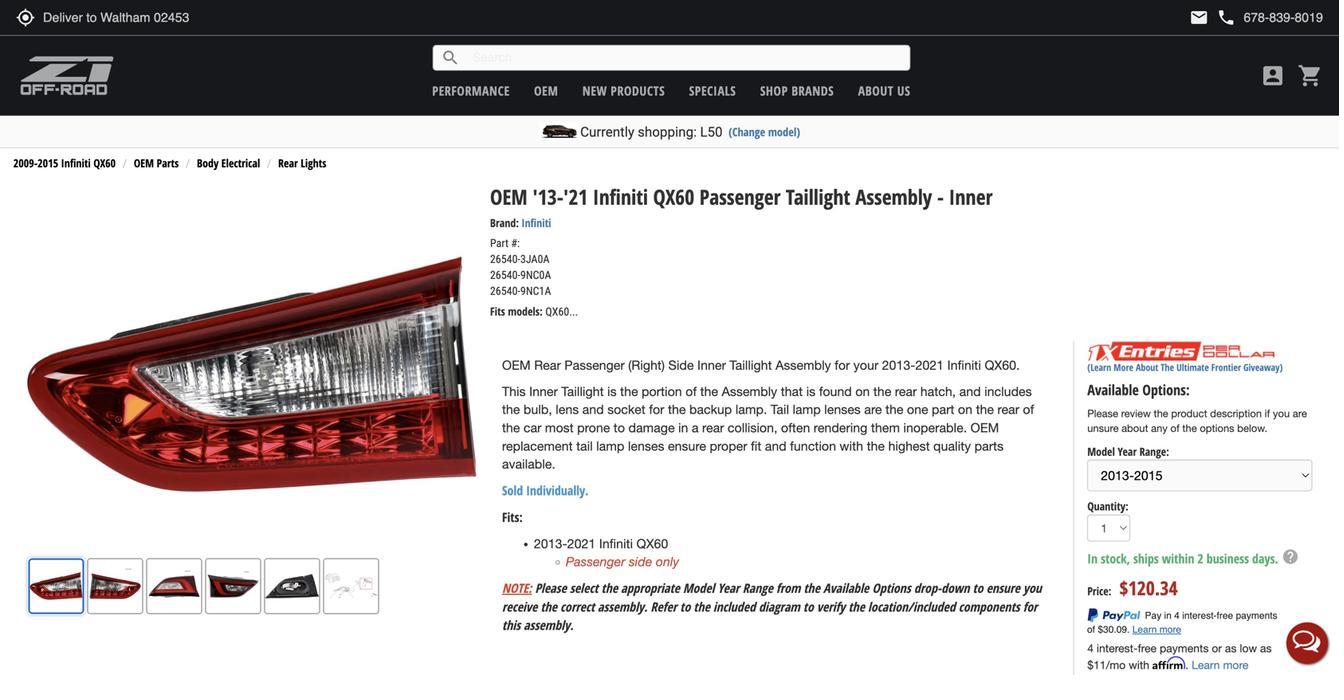 Task type: locate. For each thing, give the bounding box(es) containing it.
0 vertical spatial on
[[856, 384, 870, 399]]

for left your
[[835, 358, 850, 373]]

0 horizontal spatial you
[[1023, 579, 1042, 597]]

lenses down 'damage'
[[628, 439, 664, 453]]

lenses
[[824, 402, 861, 417], [628, 439, 664, 453]]

to down 'socket'
[[614, 420, 625, 435]]

inner right side
[[697, 358, 726, 373]]

phone link
[[1217, 8, 1323, 27]]

infiniti right '21
[[593, 182, 648, 211]]

2 vertical spatial 26540-
[[490, 285, 520, 298]]

2 as from the left
[[1260, 642, 1272, 655]]

1 horizontal spatial is
[[806, 384, 816, 399]]

on down your
[[856, 384, 870, 399]]

for inside "this inner taillight is the portion of the assembly that is found on the rear hatch, and includes the bulb, lens and socket for the backup lamp. tail lamp lenses are the one part on the rear of the car most prone to damage in a rear collision, often rendering them inoperable. oem replacement tail lamp lenses ensure proper fit and function with the highest quality parts available."
[[649, 402, 664, 417]]

location/included
[[868, 598, 956, 615]]

currently shopping: l50 (change model)
[[580, 124, 800, 140]]

model up 'included'
[[683, 579, 715, 597]]

0 horizontal spatial for
[[649, 402, 664, 417]]

2021 up hatch,
[[916, 358, 944, 373]]

days.
[[1252, 550, 1279, 567]]

(right)
[[628, 358, 665, 373]]

please up the unsure
[[1087, 407, 1118, 420]]

1 horizontal spatial model
[[1087, 444, 1115, 459]]

year up 'included'
[[718, 579, 739, 597]]

z1 motorsports logo image
[[20, 56, 114, 96]]

taillight inside oem '13-'21 infiniti qx60 passenger taillight assembly - inner brand: infiniti part #: 26540-3ja0a 26540-9nc0a 26540-9nc1a fits models: qx60...
[[786, 182, 850, 211]]

taillight down model)
[[786, 182, 850, 211]]

my_location
[[16, 8, 35, 27]]

0 vertical spatial with
[[840, 439, 863, 453]]

1 horizontal spatial about
[[1136, 361, 1158, 374]]

lenses up rendering
[[824, 402, 861, 417]]

assembly inside "this inner taillight is the portion of the assembly that is found on the rear hatch, and includes the bulb, lens and socket for the backup lamp. tail lamp lenses are the one part on the rear of the car most prone to damage in a rear collision, often rendering them inoperable. oem replacement tail lamp lenses ensure proper fit and function with the highest quality parts available."
[[722, 384, 777, 399]]

of right any
[[1171, 422, 1180, 434]]

to right refer
[[680, 598, 691, 615]]

you for options:
[[1273, 407, 1290, 420]]

0 vertical spatial 2013-
[[882, 358, 916, 373]]

0 vertical spatial ensure
[[668, 439, 706, 453]]

1 vertical spatial assembly.
[[524, 617, 573, 634]]

2 is from the left
[[806, 384, 816, 399]]

ensure inside "this inner taillight is the portion of the assembly that is found on the rear hatch, and includes the bulb, lens and socket for the backup lamp. tail lamp lenses are the one part on the rear of the car most prone to damage in a rear collision, often rendering them inoperable. oem replacement tail lamp lenses ensure proper fit and function with the highest quality parts available."
[[668, 439, 706, 453]]

1 horizontal spatial assembly.
[[598, 598, 648, 615]]

1 vertical spatial on
[[958, 402, 973, 417]]

assembly
[[856, 182, 932, 211], [776, 358, 831, 373], [722, 384, 777, 399]]

assembly left -
[[856, 182, 932, 211]]

oem parts
[[134, 155, 179, 171]]

with down the free
[[1129, 659, 1150, 672]]

1 vertical spatial lamp
[[596, 439, 625, 453]]

2013- right your
[[882, 358, 916, 373]]

please inside (learn more about the ultimate frontier giveaway) available options: please review the product description if you are unsure about any of the options below.
[[1087, 407, 1118, 420]]

model
[[1087, 444, 1115, 459], [683, 579, 715, 597]]

backup
[[689, 402, 732, 417]]

infiniti
[[61, 155, 91, 171], [593, 182, 648, 211], [522, 215, 551, 230], [947, 358, 981, 373], [599, 536, 633, 551]]

please up correct at the left
[[535, 579, 567, 597]]

1 vertical spatial you
[[1023, 579, 1042, 597]]

1 vertical spatial 26540-
[[490, 269, 520, 282]]

1 vertical spatial taillight
[[730, 358, 772, 373]]

lamp down prone
[[596, 439, 625, 453]]

0 horizontal spatial with
[[840, 439, 863, 453]]

any
[[1151, 422, 1168, 434]]

infiniti up hatch,
[[947, 358, 981, 373]]

as right or
[[1225, 642, 1237, 655]]

available up verify in the right bottom of the page
[[823, 579, 869, 597]]

with down rendering
[[840, 439, 863, 453]]

model)
[[768, 124, 800, 140]]

options:
[[1143, 380, 1190, 400]]

about left us
[[858, 82, 894, 99]]

correct
[[560, 598, 595, 615]]

0 vertical spatial for
[[835, 358, 850, 373]]

in
[[678, 420, 688, 435]]

qx60 down shopping:
[[653, 182, 694, 211]]

review
[[1121, 407, 1151, 420]]

assembly. down receive
[[524, 617, 573, 634]]

0 horizontal spatial lenses
[[628, 439, 664, 453]]

qx60 up side
[[637, 536, 668, 551]]

2 horizontal spatial for
[[1023, 598, 1038, 615]]

included
[[713, 598, 756, 615]]

the
[[620, 384, 638, 399], [700, 384, 718, 399], [873, 384, 891, 399], [502, 402, 520, 417], [668, 402, 686, 417], [886, 402, 904, 417], [976, 402, 994, 417], [1154, 407, 1168, 420], [502, 420, 520, 435], [1183, 422, 1197, 434], [867, 439, 885, 453], [601, 579, 618, 597], [804, 579, 820, 597], [541, 598, 557, 615], [694, 598, 710, 615], [848, 598, 865, 615]]

qx60 for 2009-2015 infiniti qx60
[[93, 155, 116, 171]]

shopping_cart
[[1298, 63, 1323, 88]]

assembly. down appropriate
[[598, 598, 648, 615]]

0 horizontal spatial please
[[535, 579, 567, 597]]

payments
[[1160, 642, 1209, 655]]

1 vertical spatial 2013-
[[534, 536, 567, 551]]

lamp up 'often'
[[793, 402, 821, 417]]

2 horizontal spatial of
[[1171, 422, 1180, 434]]

sold individually.
[[502, 482, 589, 499]]

rear left lights
[[278, 155, 298, 171]]

ensure down in
[[668, 439, 706, 453]]

1 vertical spatial model
[[683, 579, 715, 597]]

oem left parts
[[134, 155, 154, 171]]

1 vertical spatial with
[[1129, 659, 1150, 672]]

are up them
[[864, 402, 882, 417]]

inner right -
[[949, 182, 993, 211]]

qx60 inside 2013-2021 infiniti qx60 passenger side only
[[637, 536, 668, 551]]

(change
[[729, 124, 765, 140]]

collision,
[[728, 420, 778, 435]]

1 horizontal spatial lamp
[[793, 402, 821, 417]]

1 vertical spatial please
[[535, 579, 567, 597]]

0 vertical spatial taillight
[[786, 182, 850, 211]]

tail
[[576, 439, 593, 453]]

2021
[[916, 358, 944, 373], [567, 536, 596, 551]]

is up 'socket'
[[607, 384, 617, 399]]

assembly.
[[598, 598, 648, 615], [524, 617, 573, 634]]

inoperable.
[[904, 420, 967, 435]]

1 vertical spatial for
[[649, 402, 664, 417]]

taillight for passenger
[[786, 182, 850, 211]]

you
[[1273, 407, 1290, 420], [1023, 579, 1042, 597]]

1 horizontal spatial ensure
[[986, 579, 1020, 597]]

0 vertical spatial 2021
[[916, 358, 944, 373]]

you left price:
[[1023, 579, 1042, 597]]

2009-2015 infiniti qx60 link
[[13, 155, 116, 171]]

Search search field
[[460, 46, 910, 70]]

0 vertical spatial model
[[1087, 444, 1115, 459]]

0 vertical spatial of
[[686, 384, 697, 399]]

assembly up that
[[776, 358, 831, 373]]

are inside (learn more about the ultimate frontier giveaway) available options: please review the product description if you are unsure about any of the options below.
[[1293, 407, 1307, 420]]

1 vertical spatial year
[[718, 579, 739, 597]]

2013- down sold individually.
[[534, 536, 567, 551]]

1 horizontal spatial as
[[1260, 642, 1272, 655]]

1 is from the left
[[607, 384, 617, 399]]

infiniti up side
[[599, 536, 633, 551]]

passenger left (right)
[[564, 358, 625, 373]]

about left the
[[1136, 361, 1158, 374]]

of up backup
[[686, 384, 697, 399]]

0 horizontal spatial 2021
[[567, 536, 596, 551]]

rear right a
[[702, 420, 724, 435]]

as right the low
[[1260, 642, 1272, 655]]

price:
[[1087, 583, 1112, 599]]

assembly for for
[[776, 358, 831, 373]]

the left correct at the left
[[541, 598, 557, 615]]

for inside please select the appropriate model year range from the available options drop-down to ensure you receive the correct assembly. refer to the included diagram to verify the location/included components for this assembly.
[[1023, 598, 1038, 615]]

1 vertical spatial of
[[1023, 402, 1034, 417]]

passenger down (change
[[700, 182, 781, 211]]

mail
[[1190, 8, 1209, 27]]

0 vertical spatial assembly
[[856, 182, 932, 211]]

0 vertical spatial rear
[[895, 384, 917, 399]]

qx60.
[[985, 358, 1020, 373]]

passenger
[[700, 182, 781, 211], [564, 358, 625, 373], [566, 554, 625, 569]]

2 horizontal spatial rear
[[998, 402, 1020, 417]]

and right the fit at the right of page
[[765, 439, 787, 453]]

function
[[790, 439, 836, 453]]

0 horizontal spatial on
[[856, 384, 870, 399]]

2 vertical spatial for
[[1023, 598, 1038, 615]]

available inside (learn more about the ultimate frontier giveaway) available options: please review the product description if you are unsure about any of the options below.
[[1087, 380, 1139, 400]]

taillight up 'lens'
[[561, 384, 604, 399]]

about
[[858, 82, 894, 99], [1136, 361, 1158, 374]]

0 horizontal spatial available
[[823, 579, 869, 597]]

1 horizontal spatial for
[[835, 358, 850, 373]]

qx60 inside oem '13-'21 infiniti qx60 passenger taillight assembly - inner brand: infiniti part #: 26540-3ja0a 26540-9nc0a 26540-9nc1a fits models: qx60...
[[653, 182, 694, 211]]

ensure inside please select the appropriate model year range from the available options drop-down to ensure you receive the correct assembly. refer to the included diagram to verify the location/included components for this assembly.
[[986, 579, 1020, 597]]

1 vertical spatial lenses
[[628, 439, 664, 453]]

0 horizontal spatial rear
[[278, 155, 298, 171]]

'21
[[564, 182, 588, 211]]

rear lights
[[278, 155, 326, 171]]

the down them
[[867, 439, 885, 453]]

inner up bulb,
[[529, 384, 558, 399]]

1 horizontal spatial with
[[1129, 659, 1150, 672]]

as
[[1225, 642, 1237, 655], [1260, 642, 1272, 655]]

about us
[[858, 82, 911, 99]]

help
[[1282, 548, 1299, 566]]

-
[[937, 182, 944, 211]]

1 vertical spatial passenger
[[564, 358, 625, 373]]

1 vertical spatial about
[[1136, 361, 1158, 374]]

range:
[[1140, 444, 1169, 459]]

1 horizontal spatial year
[[1118, 444, 1137, 459]]

and right hatch,
[[959, 384, 981, 399]]

model year range:
[[1087, 444, 1169, 459]]

learn
[[1192, 659, 1220, 672]]

bulb,
[[524, 402, 552, 417]]

ensure up 'components' at the bottom right
[[986, 579, 1020, 597]]

for right 'components' at the bottom right
[[1023, 598, 1038, 615]]

fits:
[[502, 509, 523, 526]]

2 vertical spatial passenger
[[566, 554, 625, 569]]

model inside please select the appropriate model year range from the available options drop-down to ensure you receive the correct assembly. refer to the included diagram to verify the location/included components for this assembly.
[[683, 579, 715, 597]]

electrical
[[221, 155, 260, 171]]

2 vertical spatial of
[[1171, 422, 1180, 434]]

0 vertical spatial you
[[1273, 407, 1290, 420]]

1 horizontal spatial are
[[1293, 407, 1307, 420]]

car
[[524, 420, 542, 435]]

rear down includes
[[998, 402, 1020, 417]]

assembly inside oem '13-'21 infiniti qx60 passenger taillight assembly - inner brand: infiniti part #: 26540-3ja0a 26540-9nc0a 26540-9nc1a fits models: qx60...
[[856, 182, 932, 211]]

0 horizontal spatial are
[[864, 402, 882, 417]]

on right 'part'
[[958, 402, 973, 417]]

0 vertical spatial rear
[[278, 155, 298, 171]]

the right verify in the right bottom of the page
[[848, 598, 865, 615]]

0 horizontal spatial model
[[683, 579, 715, 597]]

0 horizontal spatial ensure
[[668, 439, 706, 453]]

passenger up select
[[566, 554, 625, 569]]

0 horizontal spatial about
[[858, 82, 894, 99]]

2 vertical spatial rear
[[702, 420, 724, 435]]

0 horizontal spatial is
[[607, 384, 617, 399]]

of down includes
[[1023, 402, 1034, 417]]

assembly up 'lamp.' at the right
[[722, 384, 777, 399]]

0 horizontal spatial 2013-
[[534, 536, 567, 551]]

0 horizontal spatial taillight
[[561, 384, 604, 399]]

options
[[1200, 422, 1235, 434]]

1 vertical spatial rear
[[998, 402, 1020, 417]]

2 horizontal spatial inner
[[949, 182, 993, 211]]

drop-
[[914, 579, 941, 597]]

0 vertical spatial passenger
[[700, 182, 781, 211]]

sold
[[502, 482, 523, 499]]

0 horizontal spatial and
[[582, 402, 604, 417]]

rear
[[278, 155, 298, 171], [534, 358, 561, 373]]

available down more
[[1087, 380, 1139, 400]]

.
[[1186, 659, 1189, 672]]

year down the about
[[1118, 444, 1137, 459]]

performance link
[[432, 82, 510, 99]]

about
[[1122, 422, 1148, 434]]

0 vertical spatial please
[[1087, 407, 1118, 420]]

2 vertical spatial assembly
[[722, 384, 777, 399]]

1 vertical spatial qx60
[[653, 182, 694, 211]]

1 horizontal spatial rear
[[534, 358, 561, 373]]

for
[[835, 358, 850, 373], [649, 402, 664, 417], [1023, 598, 1038, 615]]

qx60 left 'oem parts' 'link'
[[93, 155, 116, 171]]

ensure
[[668, 439, 706, 453], [986, 579, 1020, 597]]

and up prone
[[582, 402, 604, 417]]

oem up parts
[[971, 420, 999, 435]]

1 horizontal spatial of
[[1023, 402, 1034, 417]]

is
[[607, 384, 617, 399], [806, 384, 816, 399]]

1 vertical spatial assembly
[[776, 358, 831, 373]]

the right select
[[601, 579, 618, 597]]

are right if on the right of page
[[1293, 407, 1307, 420]]

0 vertical spatial and
[[959, 384, 981, 399]]

rear up the one
[[895, 384, 917, 399]]

tail
[[771, 402, 789, 417]]

1 vertical spatial available
[[823, 579, 869, 597]]

oem inside oem '13-'21 infiniti qx60 passenger taillight assembly - inner brand: infiniti part #: 26540-3ja0a 26540-9nc0a 26540-9nc1a fits models: qx60...
[[490, 182, 528, 211]]

you inside please select the appropriate model year range from the available options drop-down to ensure you receive the correct assembly. refer to the included diagram to verify the location/included components for this assembly.
[[1023, 579, 1042, 597]]

2021 up select
[[567, 536, 596, 551]]

us
[[897, 82, 911, 99]]

0 vertical spatial 26540-
[[490, 253, 520, 266]]

this
[[502, 384, 526, 399]]

you right if on the right of page
[[1273, 407, 1290, 420]]

(change model) link
[[729, 124, 800, 140]]

the up backup
[[700, 384, 718, 399]]

1 horizontal spatial available
[[1087, 380, 1139, 400]]

of inside (learn more about the ultimate frontier giveaway) available options: please review the product description if you are unsure about any of the options below.
[[1171, 422, 1180, 434]]

3 26540- from the top
[[490, 285, 520, 298]]

model down the unsure
[[1087, 444, 1115, 459]]

2013-2021 infiniti qx60 passenger side only
[[534, 536, 679, 569]]

1 26540- from the top
[[490, 253, 520, 266]]

0 horizontal spatial inner
[[529, 384, 558, 399]]

oem up this at the bottom
[[502, 358, 531, 373]]

body electrical link
[[197, 155, 260, 171]]

0 horizontal spatial rear
[[702, 420, 724, 435]]

assembly for -
[[856, 182, 932, 211]]

2015
[[38, 155, 58, 171]]

$11
[[1087, 659, 1106, 672]]

replacement
[[502, 439, 573, 453]]

2009-
[[13, 155, 38, 171]]

lamp
[[793, 402, 821, 417], [596, 439, 625, 453]]

for up 'damage'
[[649, 402, 664, 417]]

or
[[1212, 642, 1222, 655]]

infiniti down '13-
[[522, 215, 551, 230]]

the up any
[[1154, 407, 1168, 420]]

you inside (learn more about the ultimate frontier giveaway) available options: please review the product description if you are unsure about any of the options below.
[[1273, 407, 1290, 420]]

rendering
[[814, 420, 868, 435]]

verify
[[817, 598, 845, 615]]

1 horizontal spatial please
[[1087, 407, 1118, 420]]

rear up bulb,
[[534, 358, 561, 373]]

oem up brand:
[[490, 182, 528, 211]]

0 horizontal spatial as
[[1225, 642, 1237, 655]]

oem '13-'21 infiniti qx60 passenger taillight assembly - inner brand: infiniti part #: 26540-3ja0a 26540-9nc0a 26540-9nc1a fits models: qx60...
[[490, 182, 993, 319]]

specials link
[[689, 82, 736, 99]]

1 horizontal spatial rear
[[895, 384, 917, 399]]

0 horizontal spatial year
[[718, 579, 739, 597]]

2 vertical spatial inner
[[529, 384, 558, 399]]

oem for parts
[[134, 155, 154, 171]]

1 horizontal spatial inner
[[697, 358, 726, 373]]

the left 'included'
[[694, 598, 710, 615]]

1 as from the left
[[1225, 642, 1237, 655]]

2 horizontal spatial taillight
[[786, 182, 850, 211]]

refer
[[651, 598, 677, 615]]

is right that
[[806, 384, 816, 399]]

2013- inside 2013-2021 infiniti qx60 passenger side only
[[534, 536, 567, 551]]

taillight up 'lamp.' at the right
[[730, 358, 772, 373]]

0 vertical spatial available
[[1087, 380, 1139, 400]]



Task type: vqa. For each thing, say whether or not it's contained in the screenshot.
Rear to the bottom
yes



Task type: describe. For each thing, give the bounding box(es) containing it.
/mo
[[1106, 659, 1126, 672]]

year inside please select the appropriate model year range from the available options drop-down to ensure you receive the correct assembly. refer to the included diagram to verify the location/included components for this assembly.
[[718, 579, 739, 597]]

oem left new at the left
[[534, 82, 558, 99]]

phone
[[1217, 8, 1236, 27]]

inner inside "this inner taillight is the portion of the assembly that is found on the rear hatch, and includes the bulb, lens and socket for the backup lamp. tail lamp lenses are the one part on the rear of the car most prone to damage in a rear collision, often rendering them inoperable. oem replacement tail lamp lenses ensure proper fit and function with the highest quality parts available."
[[529, 384, 558, 399]]

them
[[871, 420, 900, 435]]

shopping_cart link
[[1294, 63, 1323, 88]]

passenger inside oem '13-'21 infiniti qx60 passenger taillight assembly - inner brand: infiniti part #: 26540-3ja0a 26540-9nc0a 26540-9nc1a fits models: qx60...
[[700, 182, 781, 211]]

1 horizontal spatial lenses
[[824, 402, 861, 417]]

the down product
[[1183, 422, 1197, 434]]

price: $120.34
[[1087, 575, 1178, 601]]

4
[[1087, 642, 1094, 655]]

low
[[1240, 642, 1257, 655]]

shop
[[760, 82, 788, 99]]

socket
[[607, 402, 646, 417]]

available.
[[502, 457, 555, 472]]

2 horizontal spatial and
[[959, 384, 981, 399]]

the down your
[[873, 384, 891, 399]]

the down this at the bottom
[[502, 402, 520, 417]]

2 26540- from the top
[[490, 269, 520, 282]]

the left car
[[502, 420, 520, 435]]

if
[[1265, 407, 1270, 420]]

mail phone
[[1190, 8, 1236, 27]]

taillight inside "this inner taillight is the portion of the assembly that is found on the rear hatch, and includes the bulb, lens and socket for the backup lamp. tail lamp lenses are the one part on the rear of the car most prone to damage in a rear collision, often rendering them inoperable. oem replacement tail lamp lenses ensure proper fit and function with the highest quality parts available."
[[561, 384, 604, 399]]

lens
[[556, 402, 579, 417]]

hatch,
[[921, 384, 956, 399]]

brand:
[[490, 215, 519, 230]]

0 vertical spatial about
[[858, 82, 894, 99]]

the up 'socket'
[[620, 384, 638, 399]]

below.
[[1237, 422, 1268, 434]]

you for the
[[1023, 579, 1042, 597]]

select
[[570, 579, 598, 597]]

in stock, ships within 2 business days. help
[[1087, 548, 1299, 567]]

1 horizontal spatial on
[[958, 402, 973, 417]]

oem link
[[534, 82, 558, 99]]

products
[[611, 82, 665, 99]]

giveaway)
[[1244, 361, 1283, 374]]

parts
[[975, 439, 1004, 453]]

inner inside oem '13-'21 infiniti qx60 passenger taillight assembly - inner brand: infiniti part #: 26540-3ja0a 26540-9nc0a 26540-9nc1a fits models: qx60...
[[949, 182, 993, 211]]

qx60...
[[545, 305, 578, 318]]

3ja0a
[[520, 253, 550, 266]]

2009-2015 infiniti qx60
[[13, 155, 116, 171]]

0 horizontal spatial assembly.
[[524, 617, 573, 634]]

your
[[854, 358, 879, 373]]

are inside "this inner taillight is the portion of the assembly that is found on the rear hatch, and includes the bulb, lens and socket for the backup lamp. tail lamp lenses are the one part on the rear of the car most prone to damage in a rear collision, often rendering them inoperable. oem replacement tail lamp lenses ensure proper fit and function with the highest quality parts available."
[[864, 402, 882, 417]]

prone
[[577, 420, 610, 435]]

infiniti link
[[522, 215, 551, 230]]

the up in
[[668, 402, 686, 417]]

2
[[1198, 550, 1204, 567]]

body
[[197, 155, 219, 171]]

9nc0a
[[520, 269, 551, 282]]

appropriate
[[621, 579, 680, 597]]

body electrical
[[197, 155, 260, 171]]

most
[[545, 420, 574, 435]]

passenger inside 2013-2021 infiniti qx60 passenger side only
[[566, 554, 625, 569]]

1 horizontal spatial 2021
[[916, 358, 944, 373]]

models:
[[508, 304, 543, 319]]

oem parts link
[[134, 155, 179, 171]]

to inside "this inner taillight is the portion of the assembly that is found on the rear hatch, and includes the bulb, lens and socket for the backup lamp. tail lamp lenses are the one part on the rear of the car most prone to damage in a rear collision, often rendering them inoperable. oem replacement tail lamp lenses ensure proper fit and function with the highest quality parts available."
[[614, 420, 625, 435]]

the down includes
[[976, 402, 994, 417]]

side
[[668, 358, 694, 373]]

(learn more about the ultimate frontier giveaway) link
[[1087, 361, 1283, 374]]

account_box link
[[1256, 63, 1290, 88]]

infiniti inside 2013-2021 infiniti qx60 passenger side only
[[599, 536, 633, 551]]

within
[[1162, 550, 1194, 567]]

0 vertical spatial assembly.
[[598, 598, 648, 615]]

about inside (learn more about the ultimate frontier giveaway) available options: please review the product description if you are unsure about any of the options below.
[[1136, 361, 1158, 374]]

available inside please select the appropriate model year range from the available options drop-down to ensure you receive the correct assembly. refer to the included diagram to verify the location/included components for this assembly.
[[823, 579, 869, 597]]

damage
[[629, 420, 675, 435]]

often
[[781, 420, 810, 435]]

#:
[[511, 237, 520, 250]]

oem for rear
[[502, 358, 531, 373]]

0 vertical spatial year
[[1118, 444, 1137, 459]]

1 horizontal spatial and
[[765, 439, 787, 453]]

product
[[1171, 407, 1207, 420]]

quantity:
[[1087, 499, 1129, 514]]

shop brands
[[760, 82, 834, 99]]

account_box
[[1260, 63, 1286, 88]]

new products
[[582, 82, 665, 99]]

quality
[[934, 439, 971, 453]]

shop brands link
[[760, 82, 834, 99]]

with inside 4 interest-free payments or as low as $11 /mo with affirm . learn more
[[1129, 659, 1150, 672]]

in
[[1087, 550, 1098, 567]]

that
[[781, 384, 803, 399]]

options
[[872, 579, 911, 597]]

shopping:
[[638, 124, 697, 140]]

qx60 for 2013-2021 infiniti qx60 passenger side only
[[637, 536, 668, 551]]

rear lights link
[[278, 155, 326, 171]]

please inside please select the appropriate model year range from the available options drop-down to ensure you receive the correct assembly. refer to the included diagram to verify the location/included components for this assembly.
[[535, 579, 567, 597]]

search
[[441, 48, 460, 67]]

(learn more about the ultimate frontier giveaway) available options: please review the product description if you are unsure about any of the options below.
[[1087, 361, 1307, 434]]

9nc1a
[[520, 285, 551, 298]]

2021 inside 2013-2021 infiniti qx60 passenger side only
[[567, 536, 596, 551]]

proper
[[710, 439, 747, 453]]

0 horizontal spatial of
[[686, 384, 697, 399]]

individually.
[[526, 482, 589, 499]]

oem rear passenger (right) side inner taillight assembly for your 2013-2021 infiniti qx60.
[[502, 358, 1020, 373]]

from
[[776, 579, 801, 597]]

range
[[743, 579, 773, 597]]

1 vertical spatial inner
[[697, 358, 726, 373]]

the right the from
[[804, 579, 820, 597]]

lamp.
[[736, 402, 767, 417]]

diagram
[[759, 598, 800, 615]]

one
[[907, 402, 928, 417]]

1 vertical spatial and
[[582, 402, 604, 417]]

the up them
[[886, 402, 904, 417]]

l50
[[700, 124, 723, 140]]

to up 'components' at the bottom right
[[973, 579, 983, 597]]

note:
[[502, 579, 532, 597]]

1 vertical spatial rear
[[534, 358, 561, 373]]

learn more link
[[1192, 659, 1249, 672]]

fit
[[751, 439, 762, 453]]

oem for '13-
[[490, 182, 528, 211]]

infiniti right 2015
[[61, 155, 91, 171]]

taillight for inner
[[730, 358, 772, 373]]

performance
[[432, 82, 510, 99]]

please select the appropriate model year range from the available options drop-down to ensure you receive the correct assembly. refer to the included diagram to verify the location/included components for this assembly.
[[502, 579, 1042, 634]]

business
[[1207, 550, 1249, 567]]

this inner taillight is the portion of the assembly that is found on the rear hatch, and includes the bulb, lens and socket for the backup lamp. tail lamp lenses are the one part on the rear of the car most prone to damage in a rear collision, often rendering them inoperable. oem replacement tail lamp lenses ensure proper fit and function with the highest quality parts available.
[[502, 384, 1034, 472]]

more
[[1223, 659, 1249, 672]]

0 horizontal spatial lamp
[[596, 439, 625, 453]]

to left verify in the right bottom of the page
[[803, 598, 814, 615]]

0 vertical spatial lamp
[[793, 402, 821, 417]]

receive
[[502, 598, 538, 615]]

with inside "this inner taillight is the portion of the assembly that is found on the rear hatch, and includes the bulb, lens and socket for the backup lamp. tail lamp lenses are the one part on the rear of the car most prone to damage in a rear collision, often rendering them inoperable. oem replacement tail lamp lenses ensure proper fit and function with the highest quality parts available."
[[840, 439, 863, 453]]

oem inside "this inner taillight is the portion of the assembly that is found on the rear hatch, and includes the bulb, lens and socket for the backup lamp. tail lamp lenses are the one part on the rear of the car most prone to damage in a rear collision, often rendering them inoperable. oem replacement tail lamp lenses ensure proper fit and function with the highest quality parts available."
[[971, 420, 999, 435]]



